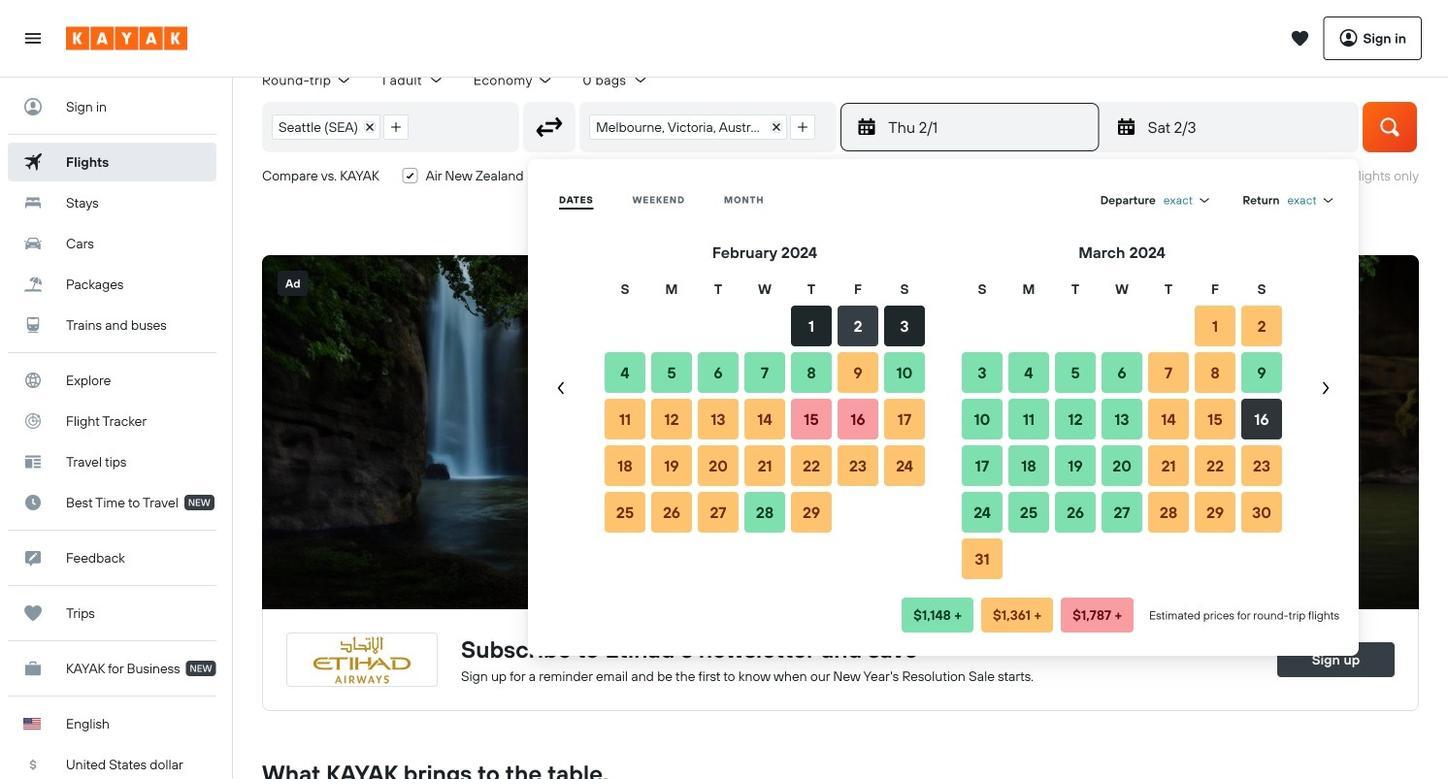 Task type: vqa. For each thing, say whether or not it's contained in the screenshot.
THE PRICE TYPE NIGHTLY BASE PRICE field
no



Task type: describe. For each thing, give the bounding box(es) containing it.
Flight origin input text field
[[417, 103, 518, 151]]

remove image
[[365, 122, 375, 132]]

Month radio
[[724, 194, 764, 206]]

navigation menu image
[[23, 29, 43, 48]]

united states (english) image
[[23, 718, 41, 730]]

Flight destination input text field
[[824, 103, 836, 151]]

submit feedback about our site image
[[16, 541, 50, 576]]

prices on this day are below average element
[[902, 598, 974, 633]]

3 list item from the left
[[589, 114, 787, 140]]

saturday february 3rd element
[[1148, 115, 1346, 139]]

4 list item from the left
[[790, 114, 816, 140]]

2 list item from the left
[[383, 114, 409, 140]]

Trip type Round-trip field
[[262, 71, 352, 89]]

list for flight origin input text box
[[263, 103, 417, 151]]

Weekend radio
[[632, 194, 685, 206]]



Task type: locate. For each thing, give the bounding box(es) containing it.
list item down trip type round-trip field
[[272, 114, 380, 140]]

list for flight destination input text box
[[581, 103, 824, 151]]

list down trip type round-trip field
[[263, 103, 417, 151]]

Dates radio
[[559, 194, 594, 206]]

remove image
[[772, 122, 782, 132]]

list item
[[272, 114, 380, 140], [383, 114, 409, 140], [589, 114, 787, 140], [790, 114, 816, 140]]

1 list item from the left
[[272, 114, 380, 140]]

hpto-image element
[[262, 255, 1419, 609]]

prices on this day are around average element
[[981, 598, 1053, 633]]

None field
[[1164, 192, 1212, 208], [1287, 192, 1336, 208], [1164, 192, 1212, 208], [1287, 192, 1336, 208]]

prices on this day are above average element
[[1061, 598, 1134, 633]]

swap departure airport and destination airport image
[[531, 109, 568, 145]]

list
[[263, 103, 417, 151], [581, 103, 824, 151]]

1 horizontal spatial list
[[581, 103, 824, 151]]

2 list from the left
[[581, 103, 824, 151]]

list up the month option
[[581, 103, 824, 151]]

hpto logo image
[[287, 634, 437, 686]]

list item up weekend "radio"
[[589, 114, 787, 140]]

1 list from the left
[[263, 103, 417, 151]]

menu
[[536, 182, 1351, 633]]

thursday february 1st element
[[888, 115, 1087, 139]]

list item right remove image
[[790, 114, 816, 140]]

0 horizontal spatial list
[[263, 103, 417, 151]]

Cabin type Economy field
[[474, 71, 554, 89]]

start date calendar input use left and right arrow keys to change day. use up and down arrow keys to change week. tab
[[536, 241, 1351, 582]]

list item right remove icon
[[383, 114, 409, 140]]



